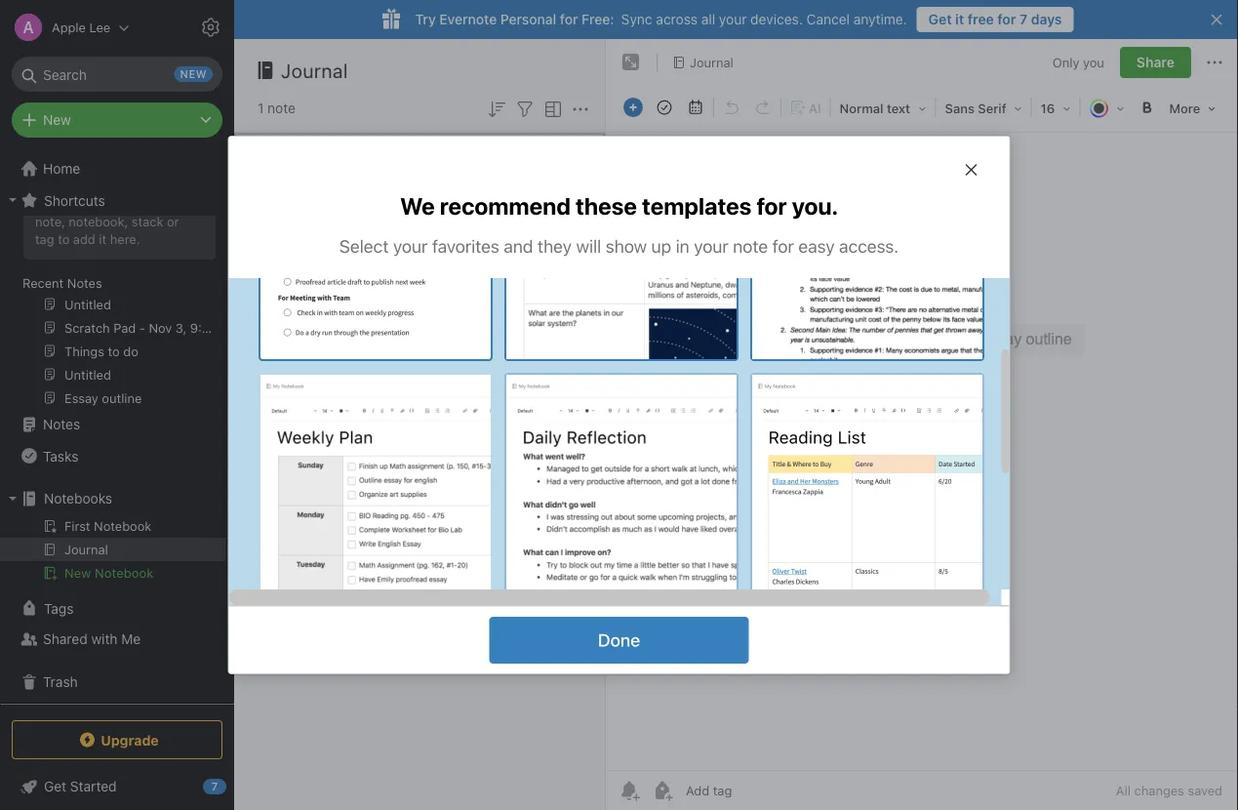 Task type: locate. For each thing, give the bounding box(es) containing it.
1 horizontal spatial note
[[733, 236, 768, 257]]

me
[[121, 631, 141, 647]]

more image
[[1163, 94, 1223, 121]]

devices.
[[751, 11, 803, 27]]

1 vertical spatial note
[[733, 236, 768, 257]]

notes
[[67, 275, 102, 290], [43, 416, 80, 432]]

journal down the all
[[690, 55, 734, 69]]

with
[[91, 631, 118, 647]]

note right 1
[[268, 100, 296, 116]]

for left "you."
[[757, 192, 787, 220]]

a
[[153, 196, 160, 211]]

add tag image
[[651, 779, 674, 802]]

0 horizontal spatial note
[[268, 100, 296, 116]]

group
[[0, 155, 225, 417]]

for
[[560, 11, 578, 27], [998, 11, 1016, 27], [757, 192, 787, 220], [773, 236, 794, 257]]

you
[[1083, 55, 1105, 70]]

new notebook button
[[0, 561, 225, 585]]

0 vertical spatial it
[[956, 11, 964, 27]]

note list element
[[234, 39, 606, 810]]

we
[[400, 192, 435, 220]]

upgrade button
[[12, 720, 223, 759]]

0 horizontal spatial it
[[99, 231, 107, 246]]

Search text field
[[25, 57, 209, 92]]

journal
[[690, 55, 734, 69], [281, 59, 348, 81]]

they
[[538, 236, 572, 257]]

shared with me
[[43, 631, 141, 647]]

only you
[[1053, 55, 1105, 70]]

tasks button
[[0, 440, 225, 471]]

new up the home at the top of page
[[43, 112, 71, 128]]

new inside popup button
[[43, 112, 71, 128]]

and
[[504, 236, 533, 257]]

notes up tasks
[[43, 416, 80, 432]]

group containing add your first shortcut
[[0, 155, 225, 417]]

recommend
[[440, 192, 571, 220]]

for left "7"
[[998, 11, 1016, 27]]

saved
[[1188, 783, 1223, 798]]

notebooks link
[[0, 483, 225, 514]]

sync
[[621, 11, 653, 27]]

close image
[[960, 158, 983, 182]]

personal
[[501, 11, 557, 27]]

new button
[[12, 102, 223, 138]]

shortcuts
[[44, 192, 105, 208]]

new for new notebook
[[64, 566, 91, 580]]

0 vertical spatial note
[[268, 100, 296, 116]]

your
[[719, 11, 747, 27], [63, 174, 90, 188], [393, 236, 428, 257], [694, 236, 729, 257]]

new inside button
[[64, 566, 91, 580]]

0 vertical spatial notes
[[67, 275, 102, 290]]

new up the tags
[[64, 566, 91, 580]]

bold image
[[1134, 94, 1161, 121]]

journal button
[[666, 49, 741, 76]]

0 horizontal spatial journal
[[281, 59, 348, 81]]

share button
[[1120, 47, 1192, 78]]

insert image
[[619, 94, 648, 121]]

notes right recent
[[67, 275, 102, 290]]

heading level image
[[833, 94, 934, 121]]

your down we
[[393, 236, 428, 257]]

None search field
[[25, 57, 209, 92]]

changes
[[1135, 783, 1185, 798]]

new notebook group
[[0, 514, 225, 592]]

1 horizontal spatial journal
[[690, 55, 734, 69]]

here.
[[110, 231, 140, 246]]

1 horizontal spatial it
[[956, 11, 964, 27]]

done button
[[489, 617, 749, 663]]

tags button
[[0, 592, 225, 624]]

for left 'easy'
[[773, 236, 794, 257]]

notebook
[[95, 566, 154, 580]]

add your first shortcut
[[35, 174, 172, 188]]

note preview image
[[260, 129, 490, 359], [506, 129, 736, 359], [752, 129, 982, 359], [260, 375, 490, 605], [506, 375, 736, 605], [752, 375, 982, 605]]

note left 'easy'
[[733, 236, 768, 257]]

journal up 1 note on the left of the page
[[281, 59, 348, 81]]

all changes saved
[[1116, 783, 1223, 798]]

1 vertical spatial it
[[99, 231, 107, 246]]

7
[[1020, 11, 1028, 27]]

in
[[676, 236, 690, 257]]

note
[[268, 100, 296, 116], [733, 236, 768, 257]]

your up 'shortcuts'
[[63, 174, 90, 188]]

icon on a note, notebook, stack or tag to add it here.
[[35, 196, 179, 246]]

tree
[[0, 124, 234, 710]]

1 vertical spatial new
[[64, 566, 91, 580]]

for left free:
[[560, 11, 578, 27]]

your right in
[[694, 236, 729, 257]]

your right the all
[[719, 11, 747, 27]]

it
[[956, 11, 964, 27], [99, 231, 107, 246]]

it down notebook,
[[99, 231, 107, 246]]

get
[[929, 11, 952, 27]]

0 vertical spatial new
[[43, 112, 71, 128]]

evernote
[[440, 11, 497, 27]]

note,
[[35, 214, 65, 228]]

font size image
[[1034, 94, 1078, 121]]

shared with me link
[[0, 624, 225, 655]]

up
[[652, 236, 672, 257]]

add a reminder image
[[618, 779, 641, 802]]

it right get
[[956, 11, 964, 27]]

notes link
[[0, 409, 225, 440]]

new
[[43, 112, 71, 128], [64, 566, 91, 580]]

cell
[[0, 538, 225, 561]]



Task type: vqa. For each thing, say whether or not it's contained in the screenshot.
...
yes



Task type: describe. For each thing, give the bounding box(es) containing it.
notebook,
[[69, 214, 128, 228]]

the
[[68, 196, 87, 211]]

share
[[1137, 54, 1175, 70]]

free:
[[582, 11, 615, 27]]

shortcuts button
[[0, 184, 225, 216]]

select
[[340, 236, 389, 257]]

calendar event image
[[682, 94, 710, 121]]

trash
[[43, 674, 78, 690]]

task image
[[651, 94, 678, 121]]

all
[[701, 11, 715, 27]]

only
[[1053, 55, 1080, 70]]

you.
[[792, 192, 838, 220]]

click the ...
[[35, 196, 103, 211]]

it inside icon on a note, notebook, stack or tag to add it here.
[[99, 231, 107, 246]]

recent
[[22, 275, 64, 290]]

access.
[[839, 236, 899, 257]]

or
[[167, 214, 179, 228]]

click
[[35, 196, 64, 211]]

try
[[415, 11, 436, 27]]

your inside group
[[63, 174, 90, 188]]

anytime.
[[854, 11, 907, 27]]

note window element
[[606, 39, 1238, 810]]

we recommend these templates for you.
[[400, 192, 838, 220]]

home link
[[0, 153, 234, 184]]

shortcut
[[121, 174, 172, 188]]

done
[[598, 629, 640, 650]]

first
[[93, 174, 117, 188]]

journal inside note list element
[[281, 59, 348, 81]]

days
[[1031, 11, 1062, 27]]

try evernote personal for free: sync across all your devices. cancel anytime.
[[415, 11, 907, 27]]

add
[[73, 231, 95, 246]]

tasks
[[43, 448, 78, 464]]

to
[[58, 231, 70, 246]]

tree containing home
[[0, 124, 234, 710]]

Note Editor text field
[[606, 133, 1238, 770]]

tag
[[35, 231, 54, 246]]

free
[[968, 11, 994, 27]]

show
[[606, 236, 647, 257]]

new notebook
[[64, 566, 154, 580]]

stack
[[132, 214, 163, 228]]

will
[[576, 236, 601, 257]]

trash link
[[0, 667, 225, 698]]

1 note
[[258, 100, 296, 116]]

add
[[35, 174, 59, 188]]

home
[[43, 161, 80, 177]]

across
[[656, 11, 698, 27]]

easy
[[799, 236, 835, 257]]

upgrade
[[101, 732, 159, 748]]

icon
[[107, 196, 132, 211]]

...
[[90, 196, 103, 211]]

on
[[135, 196, 150, 211]]

new for new
[[43, 112, 71, 128]]

notebooks
[[44, 490, 112, 507]]

tags
[[44, 600, 74, 616]]

cancel
[[807, 11, 850, 27]]

select your favorites and they will show up in your note for easy access.
[[340, 236, 899, 257]]

font color image
[[1083, 94, 1132, 121]]

1
[[258, 100, 264, 116]]

notes inside group
[[67, 275, 102, 290]]

it inside button
[[956, 11, 964, 27]]

get it free for 7 days button
[[917, 7, 1074, 32]]

journal inside button
[[690, 55, 734, 69]]

recent notes
[[22, 275, 102, 290]]

1 vertical spatial notes
[[43, 416, 80, 432]]

favorites
[[432, 236, 500, 257]]

shared
[[43, 631, 88, 647]]

templates
[[642, 192, 752, 220]]

for inside button
[[998, 11, 1016, 27]]

these
[[576, 192, 637, 220]]

settings image
[[199, 16, 223, 39]]

font family image
[[938, 94, 1029, 121]]

expand note image
[[620, 51, 643, 74]]

get it free for 7 days
[[929, 11, 1062, 27]]

all
[[1116, 783, 1131, 798]]

expand notebooks image
[[5, 491, 20, 507]]



